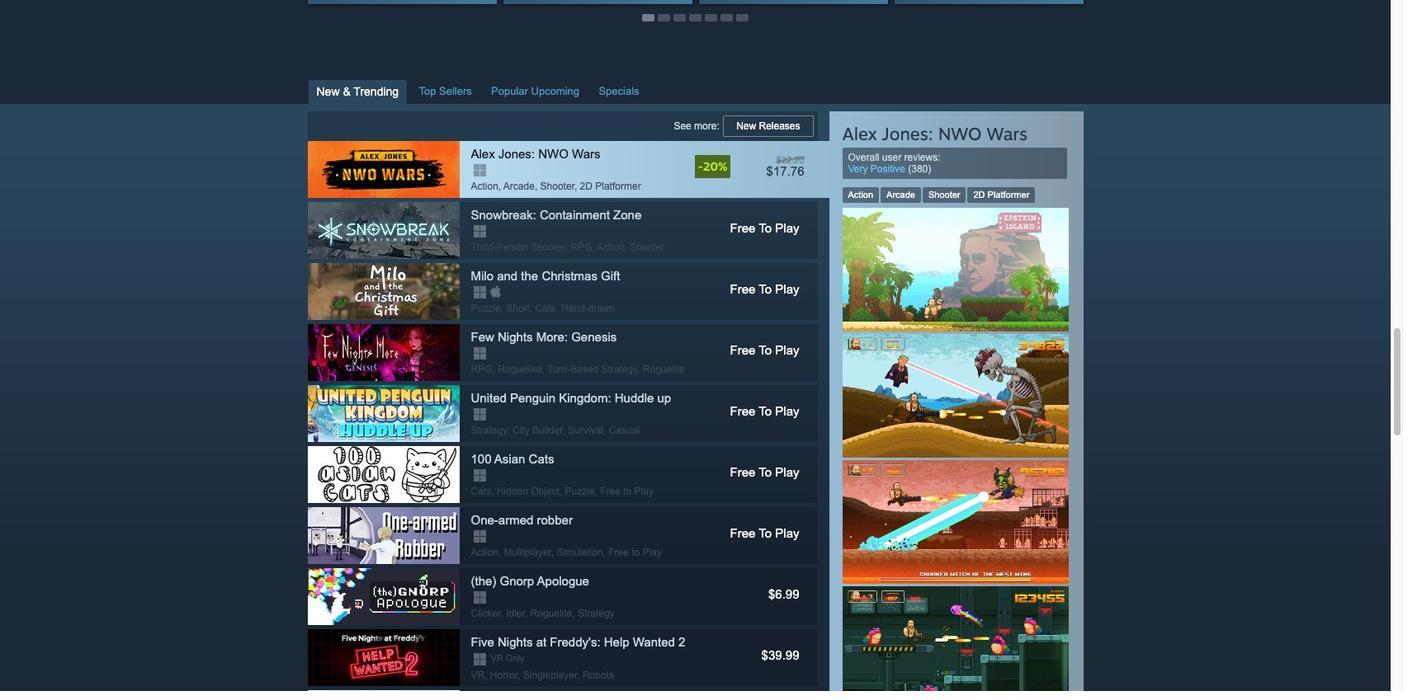 Task type: locate. For each thing, give the bounding box(es) containing it.
1 horizontal spatial wars
[[987, 123, 1028, 144]]

0 horizontal spatial arcade
[[503, 180, 535, 192]]

0 horizontal spatial nwo
[[538, 147, 569, 161]]

platformer up zone
[[595, 180, 641, 192]]

drawn
[[588, 303, 615, 314]]

nwo for alex jones: nwo wars overall user reviews: very positive (380)
[[938, 123, 982, 144]]

play for one-armed robber
[[775, 526, 799, 540]]

0 vertical spatial nights
[[498, 330, 533, 344]]

strategy up 100
[[471, 425, 507, 436]]

puzzle right object
[[565, 486, 595, 497]]

strategy , city builder , survival , casual
[[471, 425, 640, 436]]

cats up one-
[[471, 486, 491, 497]]

free for few nights more: genesis
[[730, 343, 756, 357]]

&
[[343, 85, 351, 98]]

,
[[498, 180, 501, 192], [535, 180, 538, 192], [574, 180, 577, 192], [565, 242, 568, 253], [592, 242, 595, 253], [625, 242, 627, 253], [501, 303, 503, 314], [530, 303, 533, 314], [556, 303, 558, 314], [492, 364, 495, 375], [542, 364, 545, 375], [638, 364, 640, 375], [507, 425, 510, 436], [563, 425, 565, 436], [603, 425, 606, 436], [491, 486, 494, 497], [560, 486, 562, 497], [595, 486, 598, 497], [498, 547, 501, 559], [551, 547, 554, 559], [603, 547, 606, 559], [501, 608, 503, 620], [525, 608, 528, 620], [572, 608, 575, 620], [485, 670, 487, 682], [518, 670, 520, 682], [577, 670, 580, 682]]

jones: inside alex jones: nwo wars overall user reviews: very positive (380)
[[882, 123, 933, 144]]

one-armed robber image
[[307, 507, 459, 564]]

rpg , roguelike , turn-based strategy , roguelite
[[471, 364, 685, 375]]

to for milo and the christmas gift
[[759, 282, 772, 296]]

0 vertical spatial wars
[[987, 123, 1028, 144]]

wars
[[987, 123, 1028, 144], [572, 147, 600, 161]]

free to play for snowbreak: containment zone
[[730, 221, 799, 235]]

nights up only
[[498, 635, 533, 649]]

jones: up reviews:
[[882, 123, 933, 144]]

one-
[[471, 513, 498, 527]]

vr only vr , horror , singleplayer , robots
[[471, 653, 614, 682]]

arcade down positive
[[887, 190, 915, 199]]

0 vertical spatial new
[[317, 85, 340, 98]]

1 nights from the top
[[498, 330, 533, 344]]

rpg
[[571, 242, 592, 253], [471, 364, 492, 375]]

new for new releases
[[736, 120, 756, 132]]

zone
[[613, 208, 642, 222]]

1 horizontal spatial rpg
[[571, 242, 592, 253]]

2
[[679, 635, 685, 649]]

puzzle up few
[[471, 303, 501, 314]]

apologue
[[537, 574, 589, 588]]

0 vertical spatial to
[[623, 486, 632, 497]]

strategy up huddle
[[601, 364, 638, 375]]

3 to from the top
[[759, 343, 772, 357]]

to for 100 asian cats
[[759, 465, 772, 479]]

play for 100 asian cats
[[775, 465, 799, 479]]

free to play for few nights more: genesis
[[730, 343, 799, 357]]

2 free to play from the top
[[730, 282, 799, 296]]

nwo
[[938, 123, 982, 144], [538, 147, 569, 161]]

0 horizontal spatial wars
[[572, 147, 600, 161]]

rpg up christmas
[[571, 242, 592, 253]]

(the)
[[471, 574, 496, 588]]

action , multiplayer , simulation , free to play
[[471, 547, 662, 559]]

five nights at freddy's: help wanted 2 image
[[307, 630, 459, 686]]

platformer right 'shooter' link
[[988, 190, 1030, 199]]

free for united penguin kingdom: huddle up
[[730, 404, 756, 418]]

2 vertical spatial strategy
[[578, 608, 615, 620]]

nwo up action , arcade , shooter , 2d platformer
[[538, 147, 569, 161]]

few
[[471, 330, 494, 344]]

jones:
[[882, 123, 933, 144], [498, 147, 535, 161]]

2 vertical spatial cats
[[471, 486, 491, 497]]

0 horizontal spatial vr
[[471, 670, 485, 682]]

arcade up snowbreak:
[[503, 180, 535, 192]]

cats down builder
[[529, 452, 554, 466]]

action down very on the right of page
[[848, 190, 873, 199]]

action for action , multiplayer , simulation , free to play
[[471, 547, 498, 559]]

1 vertical spatial jones:
[[498, 147, 535, 161]]

action
[[471, 180, 498, 192], [848, 190, 873, 199], [597, 242, 625, 253], [471, 547, 498, 559]]

cats
[[535, 303, 556, 314], [529, 452, 554, 466], [471, 486, 491, 497]]

free for 100 asian cats
[[730, 465, 756, 479]]

0 vertical spatial jones:
[[882, 123, 933, 144]]

alex inside alex jones: nwo wars overall user reviews: very positive (380)
[[842, 123, 877, 144]]

0 horizontal spatial jones:
[[498, 147, 535, 161]]

penguin
[[510, 391, 556, 405]]

4 to from the top
[[759, 404, 772, 418]]

free
[[730, 221, 756, 235], [730, 282, 756, 296], [730, 343, 756, 357], [730, 404, 756, 418], [730, 465, 756, 479], [600, 486, 621, 497], [730, 526, 756, 540], [609, 547, 629, 559]]

milo and the christmas gift image
[[307, 263, 459, 320]]

genesis
[[571, 330, 617, 344]]

jones: up action , arcade , shooter , 2d platformer
[[498, 147, 535, 161]]

third-
[[471, 242, 497, 253]]

1 horizontal spatial platformer
[[988, 190, 1030, 199]]

to for few nights more: genesis
[[759, 343, 772, 357]]

nights
[[498, 330, 533, 344], [498, 635, 533, 649]]

roguelite
[[643, 364, 685, 375], [530, 608, 572, 620]]

1 horizontal spatial new
[[736, 120, 756, 132]]

vr left only
[[491, 653, 503, 663]]

shooter link
[[923, 187, 966, 203]]

action inside action link
[[848, 190, 873, 199]]

horror
[[490, 670, 518, 682]]

popular upcoming
[[491, 85, 580, 97]]

see
[[674, 120, 692, 132]]

hand-
[[561, 303, 588, 314]]

strategy up five nights at freddy's: help wanted 2
[[578, 608, 615, 620]]

one-armed robber
[[471, 513, 573, 527]]

new
[[317, 85, 340, 98], [736, 120, 756, 132]]

robots
[[583, 670, 614, 682]]

2d up containment
[[580, 180, 593, 192]]

action , arcade , shooter , 2d platformer
[[471, 180, 641, 192]]

new left &
[[317, 85, 340, 98]]

(the) gnorp apologue image
[[307, 568, 459, 625]]

nwo up reviews:
[[938, 123, 982, 144]]

1 vertical spatial nights
[[498, 635, 533, 649]]

1 vertical spatial wars
[[572, 147, 600, 161]]

cats right the short at the top left of page
[[535, 303, 556, 314]]

up
[[657, 391, 671, 405]]

(the) gnorp apologue
[[471, 574, 589, 588]]

to down casual
[[623, 486, 632, 497]]

0 vertical spatial vr
[[491, 653, 503, 663]]

1 vertical spatial alex
[[471, 147, 495, 161]]

0 horizontal spatial roguelite
[[530, 608, 572, 620]]

0 horizontal spatial new
[[317, 85, 340, 98]]

6 to from the top
[[759, 526, 772, 540]]

4 free to play from the top
[[730, 404, 799, 418]]

wars up 2d platformer
[[987, 123, 1028, 144]]

play for snowbreak: containment zone
[[775, 221, 799, 235]]

roguelite up up
[[643, 364, 685, 375]]

overall
[[848, 152, 880, 163]]

2d
[[580, 180, 593, 192], [974, 190, 985, 199]]

0 vertical spatial nwo
[[938, 123, 982, 144]]

1 vertical spatial roguelite
[[530, 608, 572, 620]]

0 vertical spatial roguelite
[[643, 364, 685, 375]]

action up gift
[[597, 242, 625, 253]]

shooter
[[540, 180, 574, 192], [929, 190, 960, 199], [531, 242, 565, 253], [630, 242, 665, 253]]

1 vertical spatial vr
[[471, 670, 485, 682]]

arcade
[[503, 180, 535, 192], [887, 190, 915, 199]]

free to play for one-armed robber
[[730, 526, 799, 540]]

2d right 'shooter' link
[[974, 190, 985, 199]]

builder
[[532, 425, 563, 436]]

releases
[[759, 120, 800, 132]]

0 horizontal spatial alex
[[471, 147, 495, 161]]

alex up snowbreak:
[[471, 147, 495, 161]]

1 to from the top
[[759, 221, 772, 235]]

100 asian cats
[[471, 452, 554, 466]]

1 horizontal spatial nwo
[[938, 123, 982, 144]]

0 horizontal spatial platformer
[[595, 180, 641, 192]]

0 horizontal spatial puzzle
[[471, 303, 501, 314]]

1 vertical spatial puzzle
[[565, 486, 595, 497]]

alex up overall
[[842, 123, 877, 144]]

new releases
[[736, 120, 800, 132]]

asian
[[494, 452, 525, 466]]

to right simulation
[[632, 547, 640, 559]]

specials
[[599, 85, 639, 97]]

2 to from the top
[[759, 282, 772, 296]]

6 free to play from the top
[[730, 526, 799, 540]]

action up (the)
[[471, 547, 498, 559]]

rpg up 'united' in the left bottom of the page
[[471, 364, 492, 375]]

snowbreak: containment zone image
[[307, 202, 459, 259]]

new left releases
[[736, 120, 756, 132]]

puzzle
[[471, 303, 501, 314], [565, 486, 595, 497]]

1 vertical spatial nwo
[[538, 147, 569, 161]]

5 to from the top
[[759, 465, 772, 479]]

free to play for milo and the christmas gift
[[730, 282, 799, 296]]

at
[[536, 635, 547, 649]]

vr
[[491, 653, 503, 663], [471, 670, 485, 682]]

0 vertical spatial alex
[[842, 123, 877, 144]]

nwo inside alex jones: nwo wars overall user reviews: very positive (380)
[[938, 123, 982, 144]]

roguelite up at in the bottom left of the page
[[530, 608, 572, 620]]

free for snowbreak: containment zone
[[730, 221, 756, 235]]

alex
[[842, 123, 877, 144], [471, 147, 495, 161]]

1 horizontal spatial alex
[[842, 123, 877, 144]]

singleplayer
[[523, 670, 577, 682]]

action for action
[[848, 190, 873, 199]]

1 horizontal spatial vr
[[491, 653, 503, 663]]

gift
[[601, 269, 620, 283]]

idler
[[506, 608, 525, 620]]

1 vertical spatial rpg
[[471, 364, 492, 375]]

wars inside alex jones: nwo wars overall user reviews: very positive (380)
[[987, 123, 1028, 144]]

$17.76
[[767, 164, 804, 178]]

1 vertical spatial new
[[736, 120, 756, 132]]

0 vertical spatial strategy
[[601, 364, 638, 375]]

based
[[571, 364, 599, 375]]

2 nights from the top
[[498, 635, 533, 649]]

1 horizontal spatial jones:
[[882, 123, 933, 144]]

platformer
[[595, 180, 641, 192], [988, 190, 1030, 199]]

play for milo and the christmas gift
[[775, 282, 799, 296]]

nights for five
[[498, 635, 533, 649]]

action up snowbreak:
[[471, 180, 498, 192]]

5 free to play from the top
[[730, 465, 799, 479]]

jones: for alex jones: nwo wars overall user reviews: very positive (380)
[[882, 123, 933, 144]]

freddy's:
[[550, 635, 601, 649]]

0 vertical spatial rpg
[[571, 242, 592, 253]]

1 vertical spatial to
[[632, 547, 640, 559]]

wars up action , arcade , shooter , 2d platformer
[[572, 147, 600, 161]]

(380)
[[908, 163, 931, 175]]

alex jones: nwo wars
[[471, 147, 600, 161]]

1 free to play from the top
[[730, 221, 799, 235]]

free to play for 100 asian cats
[[730, 465, 799, 479]]

1 vertical spatial cats
[[529, 452, 554, 466]]

3 free to play from the top
[[730, 343, 799, 357]]

play for few nights more: genesis
[[775, 343, 799, 357]]

vr left the horror at the left bottom
[[471, 670, 485, 682]]

play
[[775, 221, 799, 235], [775, 282, 799, 296], [775, 343, 799, 357], [775, 404, 799, 418], [775, 465, 799, 479], [634, 486, 654, 497], [775, 526, 799, 540], [643, 547, 662, 559]]

nights down the short at the top left of page
[[498, 330, 533, 344]]



Task type: vqa. For each thing, say whether or not it's contained in the screenshot.


Task type: describe. For each thing, give the bounding box(es) containing it.
huddle
[[615, 391, 654, 405]]

to for united penguin kingdom: huddle up
[[759, 404, 772, 418]]

see more:
[[674, 120, 722, 132]]

trending
[[354, 85, 399, 98]]

1 horizontal spatial roguelite
[[643, 364, 685, 375]]

object
[[531, 486, 560, 497]]

casual
[[609, 425, 640, 436]]

united penguin kingdom: huddle up
[[471, 391, 671, 405]]

to for one-armed robber
[[759, 526, 772, 540]]

alex jones: nwo wars image
[[307, 141, 459, 198]]

reviews:
[[904, 152, 941, 163]]

multiplayer
[[504, 547, 551, 559]]

more:
[[694, 120, 720, 132]]

alex jones: nwo wars overall user reviews: very positive (380)
[[842, 123, 1028, 175]]

gnorp
[[500, 574, 534, 588]]

top sellers
[[419, 85, 472, 97]]

1 horizontal spatial arcade
[[887, 190, 915, 199]]

free for one-armed robber
[[730, 526, 756, 540]]

wanted
[[633, 635, 675, 649]]

city
[[513, 425, 530, 436]]

robber
[[537, 513, 573, 527]]

snowbreak:
[[471, 208, 536, 222]]

five
[[471, 635, 494, 649]]

simulation
[[557, 547, 603, 559]]

to for snowbreak: containment zone
[[759, 221, 772, 235]]

sellers
[[439, 85, 472, 97]]

only
[[506, 653, 525, 663]]

2d platformer link
[[968, 187, 1035, 203]]

shooter down (380)
[[929, 190, 960, 199]]

more:
[[536, 330, 568, 344]]

new for new & trending
[[317, 85, 340, 98]]

-
[[698, 159, 703, 173]]

new releases link
[[722, 114, 814, 138]]

alex for alex jones: nwo wars
[[471, 147, 495, 161]]

puzzle , short , cats , hand-drawn
[[471, 303, 615, 314]]

20%
[[703, 159, 728, 173]]

positive
[[871, 163, 905, 175]]

strategy for few nights more: genesis
[[601, 364, 638, 375]]

2d platformer
[[974, 190, 1030, 199]]

milo and the christmas gift
[[471, 269, 620, 283]]

kingdom:
[[559, 391, 611, 405]]

100
[[471, 452, 492, 466]]

shooter up 'milo and the christmas gift'
[[531, 242, 565, 253]]

popular
[[491, 85, 528, 97]]

$22.20 $17.76
[[767, 155, 804, 178]]

the
[[521, 269, 538, 283]]

cats , hidden object , puzzle , free to play
[[471, 486, 654, 497]]

$39.99
[[762, 649, 799, 663]]

1 horizontal spatial puzzle
[[565, 486, 595, 497]]

top
[[419, 85, 436, 97]]

jones: for alex jones: nwo wars
[[498, 147, 535, 161]]

play for united penguin kingdom: huddle up
[[775, 404, 799, 418]]

clicker
[[471, 608, 501, 620]]

strategy for (the) gnorp apologue
[[578, 608, 615, 620]]

upcoming
[[531, 85, 580, 97]]

action for action , arcade , shooter , 2d platformer
[[471, 180, 498, 192]]

armed
[[498, 513, 534, 527]]

united
[[471, 391, 507, 405]]

wars for alex jones: nwo wars overall user reviews: very positive (380)
[[987, 123, 1028, 144]]

new & trending
[[317, 85, 399, 98]]

shooter up "snowbreak: containment zone"
[[540, 180, 574, 192]]

and
[[497, 269, 518, 283]]

nights for few
[[498, 330, 533, 344]]

containment
[[540, 208, 610, 222]]

1 horizontal spatial 2d
[[974, 190, 985, 199]]

third-person shooter , rpg , action , shooter
[[471, 242, 665, 253]]

clicker , idler , roguelite , strategy
[[471, 608, 615, 620]]

free for milo and the christmas gift
[[730, 282, 756, 296]]

action link
[[842, 187, 879, 203]]

few nights more: genesis
[[471, 330, 617, 344]]

100 asian cats image
[[307, 446, 459, 503]]

wars for alex jones: nwo wars
[[572, 147, 600, 161]]

five nights at freddy's: help wanted 2
[[471, 635, 685, 649]]

very
[[848, 163, 868, 175]]

nwo for alex jones: nwo wars
[[538, 147, 569, 161]]

1 vertical spatial strategy
[[471, 425, 507, 436]]

snowbreak: containment zone
[[471, 208, 642, 222]]

0 vertical spatial cats
[[535, 303, 556, 314]]

$22.20
[[777, 155, 804, 165]]

$6.99
[[768, 587, 799, 601]]

united penguin kingdom: huddle up image
[[307, 385, 459, 442]]

0 vertical spatial puzzle
[[471, 303, 501, 314]]

-20%
[[698, 159, 728, 173]]

0 horizontal spatial 2d
[[580, 180, 593, 192]]

few nights more: genesis image
[[307, 324, 459, 381]]

roguelike
[[498, 364, 542, 375]]

shooter down zone
[[630, 242, 665, 253]]

help
[[604, 635, 629, 649]]

free to play for united penguin kingdom: huddle up
[[730, 404, 799, 418]]

turn-
[[547, 364, 571, 375]]

person
[[497, 242, 528, 253]]

survival
[[568, 425, 603, 436]]

milo
[[471, 269, 494, 283]]

hidden
[[497, 486, 528, 497]]

short
[[506, 303, 530, 314]]

alex for alex jones: nwo wars overall user reviews: very positive (380)
[[842, 123, 877, 144]]

0 horizontal spatial rpg
[[471, 364, 492, 375]]



